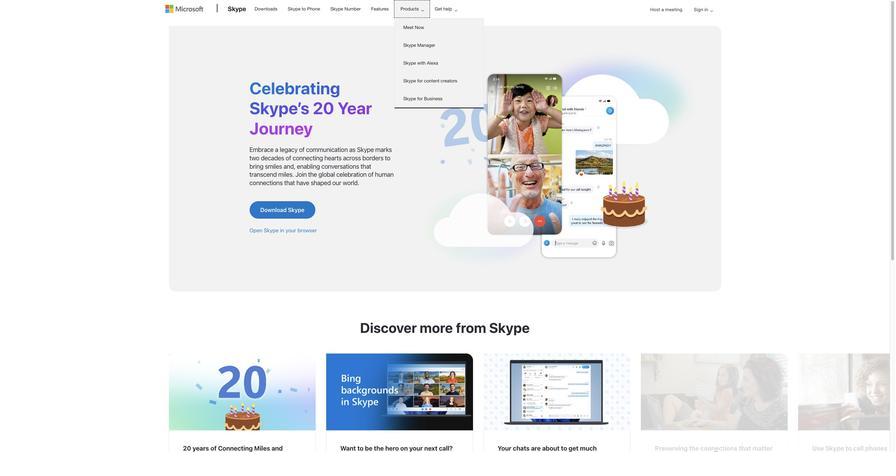 Task type: vqa. For each thing, say whether or not it's contained in the screenshot.
Skype within the Embrace a legacy of communication as Skype marks two decades of connecting hearts across borders to bring smiles and, enabling conversations that transcend miles. Join the global celebration of human connections that have shaped our world.
yes



Task type: describe. For each thing, give the bounding box(es) containing it.
features
[[372, 6, 389, 12]]

skype link
[[225, 0, 250, 19]]

sign in
[[695, 7, 709, 12]]

get help
[[435, 6, 453, 12]]

picture of skype modern message chat with side bar. image
[[484, 354, 631, 431]]

host a meeting link
[[645, 1, 689, 19]]

meeting
[[666, 7, 683, 12]]

to inside embrace a legacy of communication as skype marks two decades of connecting hearts across borders to bring smiles and, enabling conversations that transcend miles. join the global celebration of human connections that have shaped our world.
[[385, 155, 391, 162]]

skype with alexa
[[404, 61, 439, 66]]

skype manager link
[[395, 36, 484, 54]]

a for host
[[662, 7, 665, 12]]

help
[[444, 6, 453, 12]]

two
[[250, 155, 260, 162]]

your
[[286, 228, 297, 234]]

skype inside embrace a legacy of communication as skype marks two decades of connecting hearts across borders to bring smiles and, enabling conversations that transcend miles. join the global celebration of human connections that have shaped our world.
[[357, 146, 374, 153]]

features link
[[368, 0, 392, 17]]

skype manager
[[404, 43, 436, 48]]

phone
[[307, 6, 320, 12]]

with
[[418, 61, 426, 66]]

and,
[[284, 163, 296, 170]]

skype's
[[250, 98, 310, 118]]

join
[[296, 171, 307, 179]]

connections
[[250, 180, 283, 187]]

across
[[343, 155, 361, 162]]

now
[[415, 25, 425, 30]]

as
[[350, 146, 356, 153]]

year
[[338, 98, 372, 118]]

connecting
[[293, 155, 323, 162]]

download skype
[[261, 207, 305, 214]]

alexa
[[427, 61, 439, 66]]

meet now
[[404, 25, 425, 30]]

microsoft image
[[165, 5, 203, 13]]

browser
[[298, 228, 317, 234]]

0 vertical spatial that
[[361, 163, 372, 170]]

open skype in your browser
[[250, 228, 317, 234]]

for for business
[[418, 96, 423, 101]]

communication
[[306, 146, 348, 153]]

shaped
[[311, 180, 331, 187]]

bring
[[250, 163, 264, 170]]

skype for business
[[404, 96, 443, 101]]

great video calling with skype image
[[418, 47, 701, 271]]

miles.
[[279, 171, 294, 179]]

get
[[435, 6, 443, 12]]

embrace
[[250, 146, 274, 153]]

from
[[456, 320, 487, 336]]

skype number
[[331, 6, 361, 12]]

discover more from skype
[[360, 320, 530, 336]]

creators
[[441, 78, 458, 84]]

downloads
[[255, 6, 278, 12]]

conversations
[[322, 163, 359, 170]]

have
[[297, 180, 310, 187]]

transcend
[[250, 171, 277, 179]]

celebrating skype's 20 year journey
[[250, 78, 372, 138]]

to inside skype to phone link
[[302, 6, 306, 12]]



Task type: locate. For each thing, give the bounding box(es) containing it.
for left content
[[418, 78, 423, 84]]

skype with alexa link
[[395, 54, 484, 72]]

that
[[361, 163, 372, 170], [285, 180, 295, 187]]

2 horizontal spatial of
[[368, 171, 374, 179]]

arrow down image
[[708, 7, 717, 15]]

discover
[[360, 320, 417, 336]]

in right sign
[[705, 7, 709, 12]]

that down the miles.
[[285, 180, 295, 187]]

0 vertical spatial for
[[418, 78, 423, 84]]

embrace a legacy of communication as skype marks two decades of connecting hearts across borders to bring smiles and, enabling conversations that transcend miles. join the global celebration of human connections that have shaped our world.
[[250, 146, 394, 187]]

meet
[[404, 25, 414, 30]]

enabling
[[297, 163, 320, 170]]

1 horizontal spatial to
[[385, 155, 391, 162]]

a for embrace
[[275, 146, 279, 153]]

celebrating skype's 20 year journey main content
[[0, 22, 896, 453]]

a
[[662, 7, 665, 12], [275, 146, 279, 153]]

1 horizontal spatial of
[[299, 146, 305, 153]]

1 vertical spatial of
[[286, 155, 291, 162]]

0 vertical spatial a
[[662, 7, 665, 12]]

to down marks
[[385, 155, 391, 162]]

borders
[[363, 155, 384, 162]]

a inside menu bar
[[662, 7, 665, 12]]

2 vertical spatial of
[[368, 171, 374, 179]]

host a meeting
[[651, 7, 683, 12]]

0 horizontal spatial that
[[285, 180, 295, 187]]

get help button
[[429, 0, 463, 17]]

our
[[333, 180, 342, 187]]

journey
[[250, 119, 313, 138]]

for
[[418, 78, 423, 84], [418, 96, 423, 101]]

host
[[651, 7, 661, 12]]

of down legacy
[[286, 155, 291, 162]]

0 horizontal spatial in
[[280, 228, 285, 234]]

1 vertical spatial in
[[280, 228, 285, 234]]

menu bar
[[165, 1, 725, 37]]

1 horizontal spatial that
[[361, 163, 372, 170]]

0 vertical spatial in
[[705, 7, 709, 12]]

of
[[299, 146, 305, 153], [286, 155, 291, 162], [368, 171, 374, 179]]

more
[[420, 320, 453, 336]]

business
[[424, 96, 443, 101]]

content
[[424, 78, 440, 84]]

manager
[[418, 43, 436, 48]]

to
[[302, 6, 306, 12], [385, 155, 391, 162]]

products button
[[395, 0, 430, 17]]

open
[[250, 228, 263, 234]]

1 for from the top
[[418, 78, 423, 84]]

1 horizontal spatial in
[[705, 7, 709, 12]]

downloads link
[[252, 0, 281, 17]]

open skype in your browser link
[[250, 228, 317, 234]]

download skype link
[[250, 202, 316, 219]]

world.
[[343, 180, 360, 187]]

1 vertical spatial for
[[418, 96, 423, 101]]

of up connecting
[[299, 146, 305, 153]]

a inside embrace a legacy of communication as skype marks two decades of connecting hearts across borders to bring smiles and, enabling conversations that transcend miles. join the global celebration of human connections that have shaped our world.
[[275, 146, 279, 153]]

a right host
[[662, 7, 665, 12]]

of left human
[[368, 171, 374, 179]]

in left 'your'
[[280, 228, 285, 234]]

skype to phone link
[[285, 0, 324, 17]]

sign
[[695, 7, 704, 12]]

in inside "main content"
[[280, 228, 285, 234]]

number
[[345, 6, 361, 12]]

skype for content creators link
[[395, 72, 484, 90]]

for for content
[[418, 78, 423, 84]]

global
[[319, 171, 335, 179]]

that down borders
[[361, 163, 372, 170]]

download
[[261, 207, 287, 214]]

menu bar containing host a meeting
[[165, 1, 725, 37]]

skype for content creators
[[404, 78, 458, 84]]

a up decades
[[275, 146, 279, 153]]

skype for business link
[[395, 90, 484, 108]]

to left phone
[[302, 6, 306, 12]]

1 vertical spatial to
[[385, 155, 391, 162]]

skype
[[228, 5, 246, 13], [288, 6, 301, 12], [331, 6, 344, 12], [404, 43, 416, 48], [404, 61, 416, 66], [404, 78, 416, 84], [404, 96, 416, 101], [357, 146, 374, 153], [288, 207, 305, 214], [264, 228, 279, 234], [490, 320, 530, 336]]

20
[[313, 98, 334, 118]]

0 vertical spatial to
[[302, 6, 306, 12]]

the
[[308, 171, 317, 179]]

skype number link
[[328, 0, 364, 17]]

celebration
[[337, 171, 367, 179]]

celebrating
[[250, 78, 341, 98]]

skype to phone
[[288, 6, 320, 12]]

for left business
[[418, 96, 423, 101]]

meet now link
[[395, 19, 484, 36]]

1 horizontal spatial a
[[662, 7, 665, 12]]

picture of skype light stage call in progress with bing backgrounds and text bing backgrounds in skype. image
[[326, 354, 473, 431]]

0 vertical spatial of
[[299, 146, 305, 153]]

products
[[401, 6, 419, 12]]

sign in link
[[689, 1, 717, 19]]

human
[[375, 171, 394, 179]]

smiles
[[265, 163, 282, 170]]

legacy
[[280, 146, 298, 153]]

0 horizontal spatial a
[[275, 146, 279, 153]]

hearts
[[325, 155, 342, 162]]

0 horizontal spatial to
[[302, 6, 306, 12]]

marks
[[376, 146, 392, 153]]

picture of skype logo and cake celebrating 20 years of skype image
[[169, 354, 316, 431]]

1 vertical spatial that
[[285, 180, 295, 187]]

in
[[705, 7, 709, 12], [280, 228, 285, 234]]

1 vertical spatial a
[[275, 146, 279, 153]]

decades
[[261, 155, 284, 162]]

2 for from the top
[[418, 96, 423, 101]]

0 horizontal spatial of
[[286, 155, 291, 162]]



